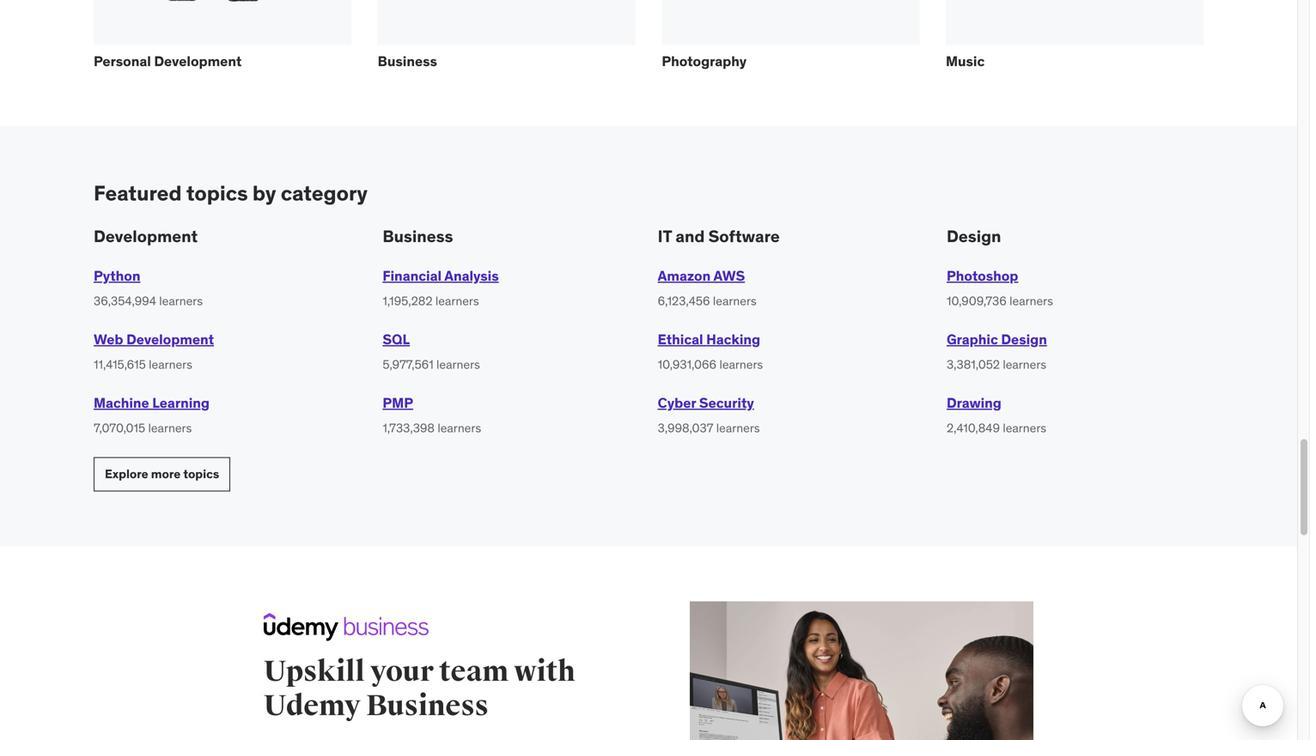 Task type: describe. For each thing, give the bounding box(es) containing it.
machine learning 7,070,015 learners
[[94, 395, 210, 436]]

featured topics by category
[[94, 181, 368, 206]]

1,195,282
[[383, 294, 433, 309]]

graphic design 3,381,052 learners
[[947, 331, 1048, 373]]

0 vertical spatial design
[[947, 226, 1002, 247]]

hacking
[[707, 331, 761, 349]]

learners inside graphic design 3,381,052 learners
[[1003, 357, 1047, 373]]

sql 5,977,561 learners
[[383, 331, 480, 373]]

learners inside machine learning 7,070,015 learners
[[148, 421, 192, 436]]

design inside graphic design 3,381,052 learners
[[1002, 331, 1048, 349]]

0 vertical spatial topics
[[186, 181, 248, 206]]

learners inside ethical hacking 10,931,066 learners
[[720, 357, 763, 373]]

web
[[94, 331, 123, 349]]

your
[[370, 655, 434, 690]]

learners inside amazon aws 6,123,456 learners
[[713, 294, 757, 309]]

music
[[946, 53, 985, 70]]

graphic
[[947, 331, 999, 349]]

personal
[[94, 53, 151, 70]]

explore more topics link
[[94, 458, 231, 492]]

explore
[[105, 467, 148, 482]]

sql link
[[383, 331, 410, 349]]

1,733,398
[[383, 421, 435, 436]]

development for personal
[[154, 53, 242, 70]]

it
[[658, 226, 672, 247]]

36,354,994
[[94, 294, 156, 309]]

drawing link
[[947, 395, 1002, 412]]

ethical hacking link
[[658, 331, 761, 349]]

learning
[[152, 395, 210, 412]]

10,909,736
[[947, 294, 1007, 309]]

machine
[[94, 395, 149, 412]]

personal development link
[[94, 0, 352, 85]]

cyber
[[658, 395, 697, 412]]

11,415,615
[[94, 357, 146, 373]]

and
[[676, 226, 705, 247]]

drawing
[[947, 395, 1002, 412]]

amazon aws link
[[658, 267, 745, 285]]

5,977,561
[[383, 357, 434, 373]]

3,381,052
[[947, 357, 1000, 373]]

machine learning link
[[94, 395, 210, 412]]

drawing 2,410,849 learners
[[947, 395, 1047, 436]]

featured
[[94, 181, 182, 206]]

with
[[514, 655, 576, 690]]

pmp
[[383, 395, 413, 412]]

by
[[253, 181, 276, 206]]

business link
[[378, 0, 636, 85]]

pmp 1,733,398 learners
[[383, 395, 481, 436]]

7,070,015
[[94, 421, 145, 436]]

upskill your team with udemy business
[[264, 655, 576, 725]]

learners inside photoshop 10,909,736 learners
[[1010, 294, 1054, 309]]

amazon
[[658, 267, 711, 285]]

learners inside financial analysis 1,195,282 learners
[[436, 294, 479, 309]]

6,123,456
[[658, 294, 710, 309]]

1 vertical spatial business
[[383, 226, 453, 247]]

web development link
[[94, 331, 214, 349]]

cyber security link
[[658, 395, 755, 412]]

business inside business link
[[378, 53, 437, 70]]

financial analysis link
[[383, 267, 499, 285]]

business inside upskill your team with udemy business
[[366, 689, 489, 725]]

learners inside python 36,354,994 learners
[[159, 294, 203, 309]]

learners inside drawing 2,410,849 learners
[[1003, 421, 1047, 436]]



Task type: locate. For each thing, give the bounding box(es) containing it.
learners
[[159, 294, 203, 309], [436, 294, 479, 309], [713, 294, 757, 309], [1010, 294, 1054, 309], [149, 357, 192, 373], [437, 357, 480, 373], [720, 357, 763, 373], [1003, 357, 1047, 373], [148, 421, 192, 436], [438, 421, 481, 436], [717, 421, 760, 436], [1003, 421, 1047, 436]]

software
[[709, 226, 780, 247]]

development down python 36,354,994 learners
[[126, 331, 214, 349]]

photoshop link
[[947, 267, 1019, 285]]

financial analysis 1,195,282 learners
[[383, 267, 499, 309]]

development inside web development 11,415,615 learners
[[126, 331, 214, 349]]

learners inside cyber security 3,998,037 learners
[[717, 421, 760, 436]]

learners down aws
[[713, 294, 757, 309]]

music link
[[946, 0, 1204, 85]]

2 vertical spatial development
[[126, 331, 214, 349]]

business
[[378, 53, 437, 70], [383, 226, 453, 247], [366, 689, 489, 725]]

learners right the "1,733,398"
[[438, 421, 481, 436]]

aws
[[714, 267, 745, 285]]

learners right "2,410,849" at the bottom of page
[[1003, 421, 1047, 436]]

development inside personal development link
[[154, 53, 242, 70]]

amazon aws 6,123,456 learners
[[658, 267, 757, 309]]

more
[[151, 467, 181, 482]]

10,931,066
[[658, 357, 717, 373]]

development for web
[[126, 331, 214, 349]]

learners inside web development 11,415,615 learners
[[149, 357, 192, 373]]

udemy
[[264, 689, 361, 725]]

1 vertical spatial design
[[1002, 331, 1048, 349]]

design up photoshop link
[[947, 226, 1002, 247]]

design
[[947, 226, 1002, 247], [1002, 331, 1048, 349]]

learners right 5,977,561
[[437, 357, 480, 373]]

it and software
[[658, 226, 780, 247]]

photography
[[662, 53, 747, 70]]

development
[[154, 53, 242, 70], [94, 226, 198, 247], [126, 331, 214, 349]]

python link
[[94, 267, 141, 285]]

0 vertical spatial business
[[378, 53, 437, 70]]

analysis
[[445, 267, 499, 285]]

learners down graphic design link
[[1003, 357, 1047, 373]]

security
[[700, 395, 755, 412]]

2,410,849
[[947, 421, 1001, 436]]

learners down web development link
[[149, 357, 192, 373]]

category
[[281, 181, 368, 206]]

development right "personal"
[[154, 53, 242, 70]]

1 vertical spatial topics
[[183, 467, 219, 482]]

photography link
[[662, 0, 920, 85]]

3,998,037
[[658, 421, 714, 436]]

pmp link
[[383, 395, 413, 412]]

sql
[[383, 331, 410, 349]]

team
[[439, 655, 509, 690]]

photoshop
[[947, 267, 1019, 285]]

python 36,354,994 learners
[[94, 267, 203, 309]]

photoshop 10,909,736 learners
[[947, 267, 1054, 309]]

upskill
[[264, 655, 365, 690]]

learners down 'hacking'
[[720, 357, 763, 373]]

learners inside sql 5,977,561 learners
[[437, 357, 480, 373]]

topics left by
[[186, 181, 248, 206]]

topics inside 'link'
[[183, 467, 219, 482]]

learners up graphic design link
[[1010, 294, 1054, 309]]

1 vertical spatial development
[[94, 226, 198, 247]]

explore more topics
[[105, 467, 219, 482]]

web development 11,415,615 learners
[[94, 331, 214, 373]]

financial
[[383, 267, 442, 285]]

learners down analysis
[[436, 294, 479, 309]]

ethical hacking 10,931,066 learners
[[658, 331, 763, 373]]

design right graphic
[[1002, 331, 1048, 349]]

learners down learning
[[148, 421, 192, 436]]

learners down security on the bottom right
[[717, 421, 760, 436]]

udemy business image
[[264, 614, 429, 642]]

topics
[[186, 181, 248, 206], [183, 467, 219, 482]]

development down featured
[[94, 226, 198, 247]]

learners up web development link
[[159, 294, 203, 309]]

graphic design link
[[947, 331, 1048, 349]]

2 vertical spatial business
[[366, 689, 489, 725]]

python
[[94, 267, 141, 285]]

cyber security 3,998,037 learners
[[658, 395, 760, 436]]

topics right more on the bottom
[[183, 467, 219, 482]]

personal development
[[94, 53, 242, 70]]

learners inside pmp 1,733,398 learners
[[438, 421, 481, 436]]

ethical
[[658, 331, 704, 349]]

0 vertical spatial development
[[154, 53, 242, 70]]



Task type: vqa. For each thing, say whether or not it's contained in the screenshot.
Health
no



